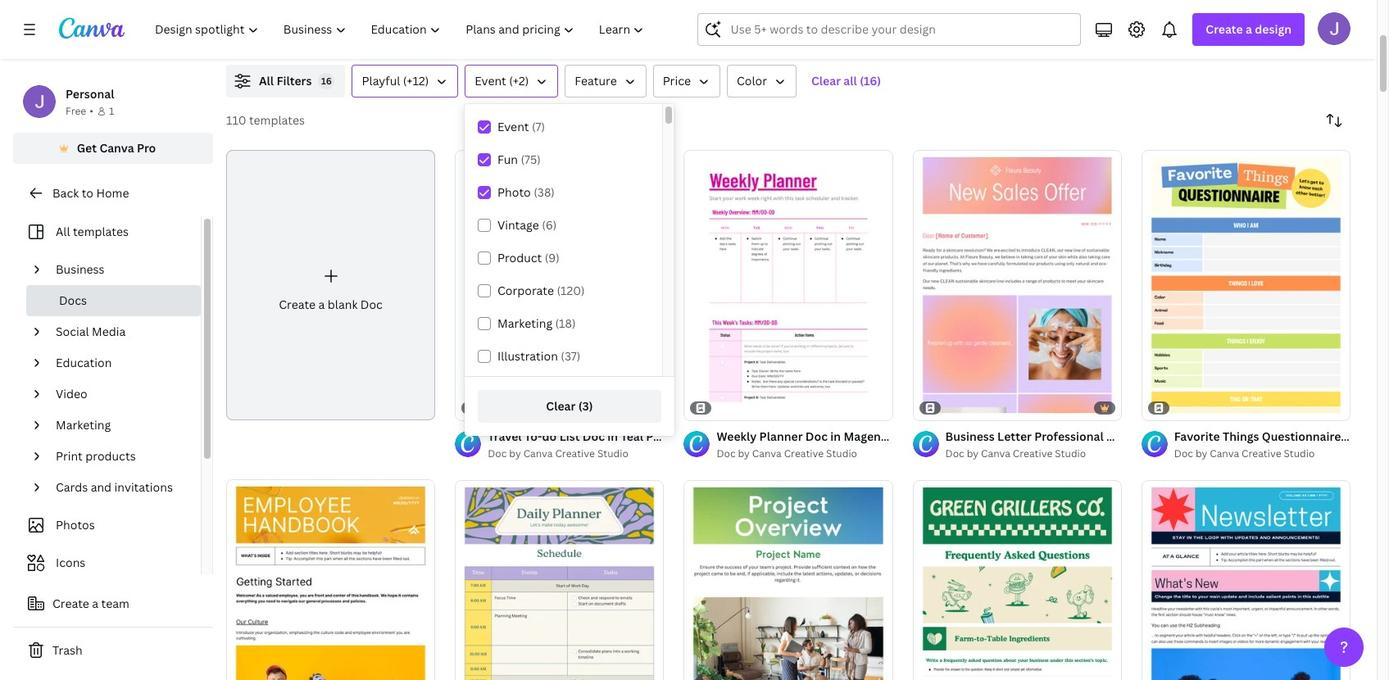 Task type: locate. For each thing, give the bounding box(es) containing it.
cards and invitations
[[56, 480, 173, 495]]

Sort by button
[[1318, 104, 1351, 137]]

all for all filters
[[259, 73, 274, 89]]

templates down back to home
[[73, 224, 129, 239]]

create for create a team
[[52, 596, 89, 612]]

0 vertical spatial a
[[1246, 21, 1253, 37]]

marketing for marketing
[[56, 417, 111, 433]]

2 doc by canva creative studio from the left
[[717, 447, 858, 461]]

home
[[96, 185, 129, 201]]

vintage
[[498, 217, 539, 233]]

a inside create a design dropdown button
[[1246, 21, 1253, 37]]

illustration
[[498, 348, 558, 364]]

daily planner doc in pastel purple pastel yellow teal fun patterns illustrations style image
[[455, 480, 664, 680]]

canva
[[100, 140, 134, 156], [524, 447, 553, 461], [753, 447, 782, 461], [981, 447, 1011, 461], [1210, 447, 1240, 461]]

Search search field
[[731, 14, 1071, 45]]

clear inside button
[[812, 73, 841, 89]]

templates inside all templates link
[[73, 224, 129, 239]]

studio for doc by canva creative studio link corresponding to the newsletter professional doc in sky blue pink red bright modern style image
[[1284, 447, 1315, 461]]

2 horizontal spatial a
[[1246, 21, 1253, 37]]

playful (+12)
[[362, 73, 429, 89]]

clear for clear all (16)
[[812, 73, 841, 89]]

marketing
[[498, 316, 553, 331], [56, 417, 111, 433]]

1 horizontal spatial templates
[[249, 112, 305, 128]]

1 vertical spatial create
[[279, 297, 316, 312]]

clear for clear (3)
[[546, 398, 576, 414]]

social media
[[56, 324, 126, 339]]

2 vertical spatial a
[[92, 596, 98, 612]]

1 horizontal spatial all
[[259, 73, 274, 89]]

doc by canva creative studio for the newsletter professional doc in sky blue pink red bright modern style image
[[1175, 447, 1315, 461]]

0 vertical spatial templates
[[249, 112, 305, 128]]

create inside button
[[52, 596, 89, 612]]

back to home
[[52, 185, 129, 201]]

price button
[[653, 65, 721, 98]]

all down back
[[56, 224, 70, 239]]

(9)
[[545, 250, 560, 266]]

4 doc by canva creative studio from the left
[[1175, 447, 1315, 461]]

doc for travel to-do list doc in teal pastel green pastel purple vibrant professional style image
[[488, 447, 507, 461]]

create
[[1206, 21, 1243, 37], [279, 297, 316, 312], [52, 596, 89, 612]]

employee handbook professional doc in dark brown black and white photocentric style image
[[226, 480, 435, 680]]

top level navigation element
[[144, 13, 659, 46]]

0 vertical spatial clear
[[812, 73, 841, 89]]

video link
[[49, 379, 191, 410]]

print
[[56, 448, 83, 464]]

1 creative from the left
[[555, 447, 595, 461]]

None search field
[[698, 13, 1082, 46]]

marketing link
[[49, 410, 191, 441]]

create inside dropdown button
[[1206, 21, 1243, 37]]

creative for daily planner doc in pastel purple pastel yellow teal fun patterns illustrations style image
[[555, 447, 595, 461]]

0 horizontal spatial all
[[56, 224, 70, 239]]

4 doc by canva creative studio link from the left
[[1175, 446, 1351, 462]]

clear inside button
[[546, 398, 576, 414]]

marketing down video
[[56, 417, 111, 433]]

marketing for marketing (18)
[[498, 316, 553, 331]]

create down icons
[[52, 596, 89, 612]]

4 creative from the left
[[1242, 447, 1282, 461]]

by for doc by canva creative studio link corresponding to the newsletter professional doc in sky blue pink red bright modern style image
[[1196, 447, 1208, 461]]

templates down all filters
[[249, 112, 305, 128]]

(16)
[[860, 73, 881, 89]]

0 horizontal spatial marketing
[[56, 417, 111, 433]]

2 horizontal spatial create
[[1206, 21, 1243, 37]]

create a design button
[[1193, 13, 1305, 46]]

110
[[226, 112, 246, 128]]

event left (7)
[[498, 119, 529, 134]]

0 horizontal spatial templates
[[73, 224, 129, 239]]

0 horizontal spatial clear
[[546, 398, 576, 414]]

back
[[52, 185, 79, 201]]

0 vertical spatial all
[[259, 73, 274, 89]]

clear left (3)
[[546, 398, 576, 414]]

1 doc by canva creative studio link from the left
[[488, 446, 664, 462]]

video
[[56, 386, 87, 402]]

invitations
[[114, 480, 173, 495]]

a left design
[[1246, 21, 1253, 37]]

2 by from the left
[[738, 447, 750, 461]]

a left blank
[[319, 297, 325, 312]]

templates for 110 templates
[[249, 112, 305, 128]]

by
[[509, 447, 521, 461], [738, 447, 750, 461], [967, 447, 979, 461], [1196, 447, 1208, 461]]

clear (3) button
[[478, 390, 662, 423]]

2 creative from the left
[[784, 447, 824, 461]]

marketing down corporate
[[498, 316, 553, 331]]

2 studio from the left
[[826, 447, 858, 461]]

all
[[259, 73, 274, 89], [56, 224, 70, 239]]

doc
[[361, 297, 383, 312], [488, 447, 507, 461], [717, 447, 736, 461], [946, 447, 965, 461], [1175, 447, 1194, 461]]

get canva pro
[[77, 140, 156, 156]]

icons
[[56, 555, 86, 571]]

event left (+2) at the top left of the page
[[475, 73, 506, 89]]

1 vertical spatial event
[[498, 119, 529, 134]]

doc by canva creative studio
[[488, 447, 629, 461], [717, 447, 858, 461], [946, 447, 1086, 461], [1175, 447, 1315, 461]]

color button
[[727, 65, 797, 98]]

feature
[[575, 73, 617, 89]]

all left filters
[[259, 73, 274, 89]]

canva for business letter professional doc in salmon light blue gradients style image
[[981, 447, 1011, 461]]

0 horizontal spatial a
[[92, 596, 98, 612]]

1 horizontal spatial a
[[319, 297, 325, 312]]

1 vertical spatial a
[[319, 297, 325, 312]]

doc by canva creative studio link for project overview doc in light green blue vibrant professional style image
[[717, 446, 893, 462]]

create left blank
[[279, 297, 316, 312]]

(7)
[[532, 119, 545, 134]]

doc by canva creative studio link for the newsletter professional doc in sky blue pink red bright modern style image
[[1175, 446, 1351, 462]]

studio
[[598, 447, 629, 461], [826, 447, 858, 461], [1055, 447, 1086, 461], [1284, 447, 1315, 461]]

1 by from the left
[[509, 447, 521, 461]]

3 studio from the left
[[1055, 447, 1086, 461]]

0 horizontal spatial create
[[52, 596, 89, 612]]

1 horizontal spatial clear
[[812, 73, 841, 89]]

templates
[[249, 112, 305, 128], [73, 224, 129, 239]]

doc for business letter professional doc in salmon light blue gradients style image
[[946, 447, 965, 461]]

0 vertical spatial event
[[475, 73, 506, 89]]

(18)
[[555, 316, 576, 331]]

doc for weekly planner doc in magenta light pink vibrant professional style image
[[717, 447, 736, 461]]

clear (3)
[[546, 398, 593, 414]]

cards and invitations link
[[49, 472, 191, 503]]

by for daily planner doc in pastel purple pastel yellow teal fun patterns illustrations style image doc by canva creative studio link
[[509, 447, 521, 461]]

1 vertical spatial templates
[[73, 224, 129, 239]]

playful
[[362, 73, 400, 89]]

studio for doc by canva creative studio link associated with project overview doc in light green blue vibrant professional style image
[[826, 447, 858, 461]]

16
[[321, 75, 332, 87]]

canva for favorite things questionnaire doc in blue orange green playful style image
[[1210, 447, 1240, 461]]

personal
[[66, 86, 114, 102]]

2 doc by canva creative studio link from the left
[[717, 446, 893, 462]]

1 horizontal spatial marketing
[[498, 316, 553, 331]]

a inside create a team button
[[92, 596, 98, 612]]

event inside button
[[475, 73, 506, 89]]

canva for weekly planner doc in magenta light pink vibrant professional style image
[[753, 447, 782, 461]]

(+2)
[[509, 73, 529, 89]]

•
[[90, 104, 93, 118]]

a
[[1246, 21, 1253, 37], [319, 297, 325, 312], [92, 596, 98, 612]]

2 vertical spatial create
[[52, 596, 89, 612]]

1 doc by canva creative studio from the left
[[488, 447, 629, 461]]

clear left all
[[812, 73, 841, 89]]

0 vertical spatial create
[[1206, 21, 1243, 37]]

4 studio from the left
[[1284, 447, 1315, 461]]

social media link
[[49, 316, 191, 348]]

by for doc by canva creative studio link for food & restaurant faqs doc in green cream yellow bold nostalgia style image on the bottom right
[[967, 447, 979, 461]]

education link
[[49, 348, 191, 379]]

0 vertical spatial marketing
[[498, 316, 553, 331]]

4 by from the left
[[1196, 447, 1208, 461]]

create a blank doc element
[[226, 150, 435, 421]]

3 creative from the left
[[1013, 447, 1053, 461]]

1 vertical spatial clear
[[546, 398, 576, 414]]

a inside create a blank doc element
[[319, 297, 325, 312]]

product (9)
[[498, 250, 560, 266]]

business link
[[49, 254, 191, 285]]

to
[[82, 185, 93, 201]]

corporate
[[498, 283, 554, 298]]

back to home link
[[13, 177, 213, 210]]

business letter professional doc in salmon light blue gradients style image
[[913, 150, 1122, 421]]

products
[[85, 448, 136, 464]]

a for blank
[[319, 297, 325, 312]]

all filters
[[259, 73, 312, 89]]

3 doc by canva creative studio from the left
[[946, 447, 1086, 461]]

create left design
[[1206, 21, 1243, 37]]

event
[[475, 73, 506, 89], [498, 119, 529, 134]]

3 doc by canva creative studio link from the left
[[946, 446, 1122, 462]]

1 vertical spatial marketing
[[56, 417, 111, 433]]

trash
[[52, 643, 82, 658]]

1 studio from the left
[[598, 447, 629, 461]]

1 horizontal spatial create
[[279, 297, 316, 312]]

3 by from the left
[[967, 447, 979, 461]]

design
[[1255, 21, 1292, 37]]

1 vertical spatial all
[[56, 224, 70, 239]]

docs
[[59, 293, 87, 308]]

a left team
[[92, 596, 98, 612]]



Task type: vqa. For each thing, say whether or not it's contained in the screenshot.
the rightmost Untitled
no



Task type: describe. For each thing, give the bounding box(es) containing it.
(38)
[[534, 184, 555, 200]]

team
[[101, 596, 129, 612]]

creative for the newsletter professional doc in sky blue pink red bright modern style image
[[1242, 447, 1282, 461]]

free •
[[66, 104, 93, 118]]

pro
[[137, 140, 156, 156]]

weekly planner doc in magenta light pink vibrant professional style image
[[684, 150, 893, 421]]

photo (38)
[[498, 184, 555, 200]]

(6)
[[542, 217, 557, 233]]

event for event (7)
[[498, 119, 529, 134]]

a for team
[[92, 596, 98, 612]]

canva inside the "get canva pro" button
[[100, 140, 134, 156]]

and
[[91, 480, 112, 495]]

get
[[77, 140, 97, 156]]

jacob simon image
[[1318, 12, 1351, 45]]

(120)
[[557, 283, 585, 298]]

templates for all templates
[[73, 224, 129, 239]]

create a blank doc link
[[226, 150, 435, 421]]

cards
[[56, 480, 88, 495]]

create a team button
[[13, 588, 213, 621]]

price
[[663, 73, 691, 89]]

create a team
[[52, 596, 129, 612]]

playful (+12) button
[[352, 65, 459, 98]]

110 templates
[[226, 112, 305, 128]]

16 filter options selected element
[[318, 73, 335, 89]]

photos link
[[23, 510, 191, 541]]

filters
[[277, 73, 312, 89]]

by for doc by canva creative studio link associated with project overview doc in light green blue vibrant professional style image
[[738, 447, 750, 461]]

event for event (+2)
[[475, 73, 506, 89]]

trash link
[[13, 635, 213, 667]]

fun (75)
[[498, 152, 541, 167]]

a for design
[[1246, 21, 1253, 37]]

favorite things questionnaire doc in blue orange green playful style image
[[1142, 150, 1351, 421]]

create a design
[[1206, 21, 1292, 37]]

event (+2)
[[475, 73, 529, 89]]

marketing (18)
[[498, 316, 576, 331]]

creative for food & restaurant faqs doc in green cream yellow bold nostalgia style image on the bottom right
[[1013, 447, 1053, 461]]

event (+2) button
[[465, 65, 559, 98]]

studio for doc by canva creative studio link for food & restaurant faqs doc in green cream yellow bold nostalgia style image on the bottom right
[[1055, 447, 1086, 461]]

color
[[737, 73, 767, 89]]

education
[[56, 355, 112, 371]]

canva for travel to-do list doc in teal pastel green pastel purple vibrant professional style image
[[524, 447, 553, 461]]

(75)
[[521, 152, 541, 167]]

clear all (16) button
[[803, 65, 890, 98]]

creative for project overview doc in light green blue vibrant professional style image
[[784, 447, 824, 461]]

doc by canva creative studio link for daily planner doc in pastel purple pastel yellow teal fun patterns illustrations style image
[[488, 446, 664, 462]]

social
[[56, 324, 89, 339]]

project overview doc in light green blue vibrant professional style image
[[684, 480, 893, 680]]

fun
[[498, 152, 518, 167]]

business
[[56, 262, 105, 277]]

corporate (120)
[[498, 283, 585, 298]]

newsletter professional doc in sky blue pink red bright modern style image
[[1142, 480, 1351, 680]]

doc by canva creative studio for daily planner doc in pastel purple pastel yellow teal fun patterns illustrations style image
[[488, 447, 629, 461]]

(3)
[[579, 398, 593, 414]]

doc by canva creative studio link for food & restaurant faqs doc in green cream yellow bold nostalgia style image on the bottom right
[[946, 446, 1122, 462]]

clear all (16)
[[812, 73, 881, 89]]

product
[[498, 250, 542, 266]]

(37)
[[561, 348, 581, 364]]

blank
[[328, 297, 358, 312]]

create for create a design
[[1206, 21, 1243, 37]]

print products link
[[49, 441, 191, 472]]

all templates link
[[23, 216, 191, 248]]

create for create a blank doc
[[279, 297, 316, 312]]

all for all templates
[[56, 224, 70, 239]]

all
[[844, 73, 857, 89]]

photo
[[498, 184, 531, 200]]

get canva pro button
[[13, 133, 213, 164]]

print products
[[56, 448, 136, 464]]

food & restaurant faqs doc in green cream yellow bold nostalgia style image
[[913, 480, 1122, 680]]

(+12)
[[403, 73, 429, 89]]

event (7)
[[498, 119, 545, 134]]

doc by canva creative studio for project overview doc in light green blue vibrant professional style image
[[717, 447, 858, 461]]

all templates
[[56, 224, 129, 239]]

media
[[92, 324, 126, 339]]

photos
[[56, 517, 95, 533]]

icons link
[[23, 548, 191, 579]]

create a blank doc
[[279, 297, 383, 312]]

illustration (37)
[[498, 348, 581, 364]]

studio for daily planner doc in pastel purple pastel yellow teal fun patterns illustrations style image doc by canva creative studio link
[[598, 447, 629, 461]]

1
[[109, 104, 114, 118]]

free
[[66, 104, 86, 118]]

doc for favorite things questionnaire doc in blue orange green playful style image
[[1175, 447, 1194, 461]]

doc by canva creative studio for food & restaurant faqs doc in green cream yellow bold nostalgia style image on the bottom right
[[946, 447, 1086, 461]]

travel to-do list doc in teal pastel green pastel purple vibrant professional style image
[[455, 150, 664, 421]]

vintage (6)
[[498, 217, 557, 233]]

feature button
[[565, 65, 647, 98]]



